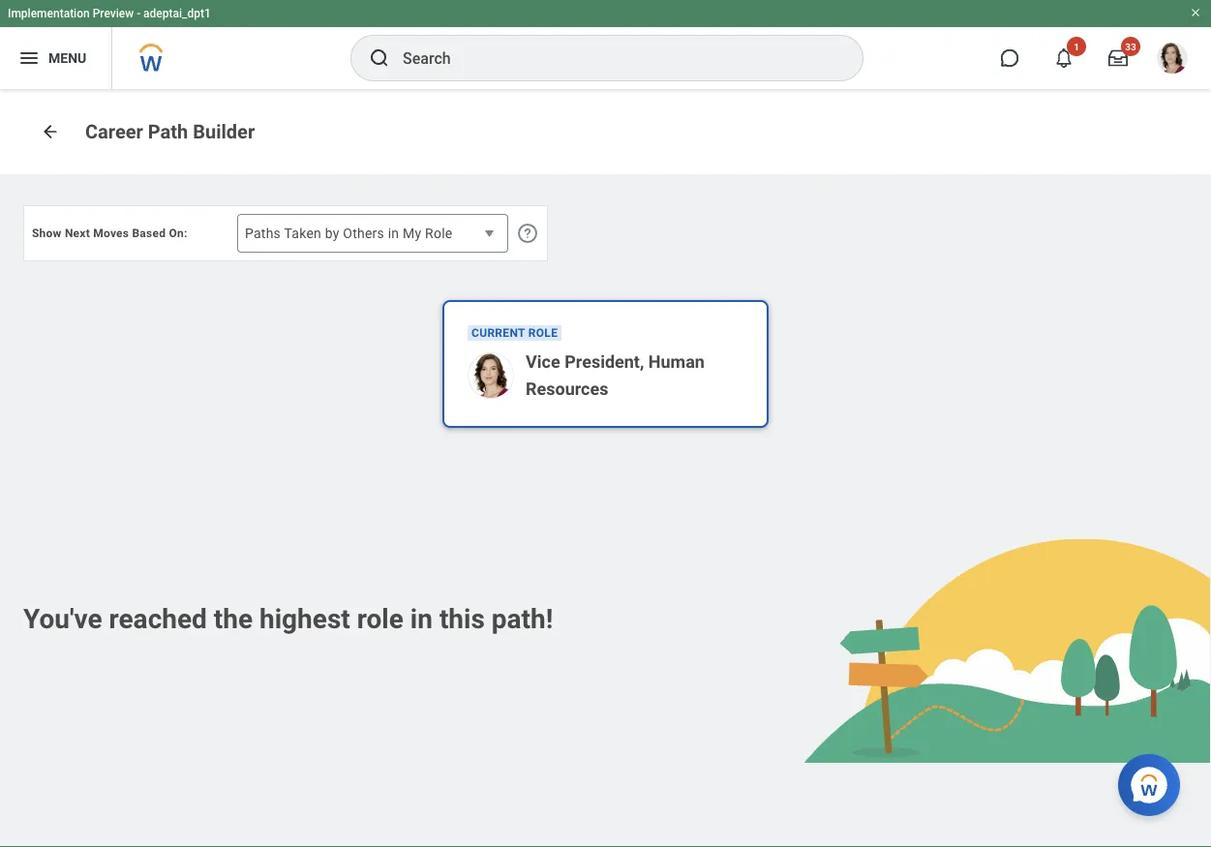 Task type: describe. For each thing, give the bounding box(es) containing it.
vice
[[526, 352, 560, 372]]

the
[[214, 603, 253, 635]]

end of path image
[[804, 539, 1212, 765]]

33
[[1126, 41, 1137, 52]]

paths taken by others in my role button
[[237, 214, 508, 253]]

my
[[403, 225, 422, 241]]

33 button
[[1097, 37, 1141, 79]]

builder
[[193, 120, 255, 143]]

preview
[[93, 7, 134, 20]]

implementation preview -   adeptai_dpt1
[[8, 7, 211, 20]]

1 button
[[1043, 37, 1087, 79]]

menu
[[48, 50, 86, 66]]

justify image
[[17, 46, 41, 70]]

resources
[[526, 379, 609, 400]]

you've
[[23, 603, 102, 635]]

on:
[[169, 227, 187, 240]]

vice president, human resources
[[526, 352, 705, 400]]

human
[[649, 352, 705, 372]]

inbox large image
[[1109, 48, 1128, 68]]

role inside popup button
[[425, 225, 453, 241]]

this
[[440, 603, 485, 635]]

-
[[137, 7, 141, 20]]

career
[[85, 120, 143, 143]]

implementation
[[8, 7, 90, 20]]

by
[[325, 225, 340, 241]]

moves
[[93, 227, 129, 240]]

notifications large image
[[1055, 48, 1074, 68]]

taken
[[284, 225, 322, 241]]

highest
[[260, 603, 350, 635]]

current role
[[472, 326, 558, 340]]

Search Workday  search field
[[403, 37, 823, 79]]



Task type: locate. For each thing, give the bounding box(es) containing it.
paths taken by others in my role
[[245, 225, 453, 241]]

role right my
[[425, 225, 453, 241]]

profile logan mcneil image
[[1157, 43, 1188, 78]]

you've reached the highest role in this path!
[[23, 603, 553, 635]]

search image
[[368, 46, 391, 70]]

in
[[388, 225, 399, 241], [410, 603, 433, 635]]

question outline image
[[516, 222, 539, 245]]

close environment banner image
[[1190, 7, 1202, 18]]

paths
[[245, 225, 281, 241]]

role
[[357, 603, 404, 635]]

others
[[343, 225, 385, 241]]

show next moves based on:
[[32, 227, 187, 240]]

adeptai_dpt1
[[143, 7, 211, 20]]

0 vertical spatial in
[[388, 225, 399, 241]]

role up vice
[[529, 326, 558, 340]]

1
[[1074, 41, 1080, 52]]

reached
[[109, 603, 207, 635]]

menu button
[[0, 27, 112, 89]]

1 vertical spatial in
[[410, 603, 433, 635]]

1 horizontal spatial role
[[529, 326, 558, 340]]

0 horizontal spatial role
[[425, 225, 453, 241]]

path!
[[492, 603, 553, 635]]

1 horizontal spatial in
[[410, 603, 433, 635]]

career path builder
[[85, 120, 255, 143]]

show
[[32, 227, 62, 240]]

in inside paths taken by others in my role popup button
[[388, 225, 399, 241]]

arrow left image
[[41, 122, 60, 141]]

based
[[132, 227, 166, 240]]

in left my
[[388, 225, 399, 241]]

role
[[425, 225, 453, 241], [529, 326, 558, 340]]

0 horizontal spatial in
[[388, 225, 399, 241]]

path
[[148, 120, 188, 143]]

president,
[[565, 352, 644, 372]]

in left the this
[[410, 603, 433, 635]]

1 vertical spatial role
[[529, 326, 558, 340]]

next
[[65, 227, 90, 240]]

menu banner
[[0, 0, 1212, 89]]

current
[[472, 326, 525, 340]]

0 vertical spatial role
[[425, 225, 453, 241]]



Task type: vqa. For each thing, say whether or not it's contained in the screenshot.
"notifications large" "image" in the right top of the page
yes



